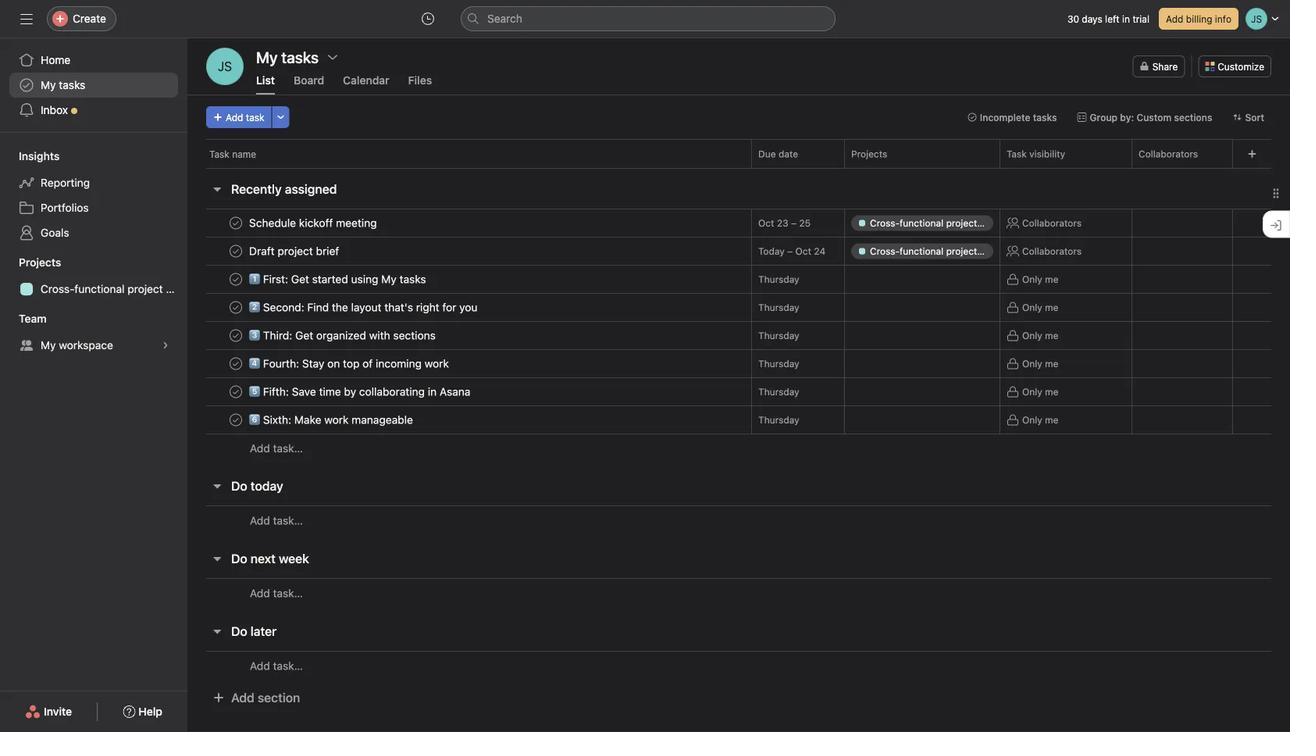 Task type: vqa. For each thing, say whether or not it's contained in the screenshot.
"Add Items To Starred" image
no



Task type: locate. For each thing, give the bounding box(es) containing it.
thursday
[[759, 274, 800, 285], [759, 302, 800, 313], [759, 330, 800, 341], [759, 358, 800, 369], [759, 386, 800, 397], [759, 414, 800, 425]]

oct
[[759, 218, 775, 229], [796, 246, 812, 257]]

1 only me from the top
[[1023, 274, 1059, 285]]

add billing info button
[[1159, 8, 1239, 30]]

0 horizontal spatial oct
[[759, 218, 775, 229]]

6 only me from the top
[[1023, 414, 1059, 425]]

1️⃣ first: get started using my tasks cell
[[188, 265, 752, 294]]

add task… button down do next week "button"
[[250, 585, 303, 602]]

4 add task… button from the top
[[250, 657, 303, 675]]

thursday for 1️⃣ first: get started using my tasks cell
[[759, 274, 800, 285]]

1 me from the top
[[1046, 274, 1059, 285]]

completed image for 4️⃣ fourth: stay on top of incoming work text box
[[227, 354, 245, 373]]

3 completed image from the top
[[227, 270, 245, 289]]

do right collapse task list for this section icon
[[231, 479, 247, 493]]

completed image inside 1️⃣ first: get started using my tasks cell
[[227, 270, 245, 289]]

list link
[[256, 74, 275, 95]]

task
[[209, 148, 230, 159], [1007, 148, 1027, 159]]

5 thursday from the top
[[759, 386, 800, 397]]

invite button
[[15, 698, 82, 726]]

1 do from the top
[[231, 479, 247, 493]]

left
[[1106, 13, 1120, 24]]

collapse task list for this section image left do later button
[[211, 625, 223, 638]]

4 only from the top
[[1023, 358, 1043, 369]]

oct left 23
[[759, 218, 775, 229]]

my workspace
[[41, 339, 113, 352]]

completed image
[[227, 382, 245, 401]]

projects
[[852, 148, 888, 159], [19, 256, 61, 269]]

7 completed image from the top
[[227, 411, 245, 429]]

add task… up section
[[250, 659, 303, 672]]

do inside button
[[231, 624, 247, 639]]

2 vertical spatial collaborators
[[1023, 246, 1082, 257]]

task… inside the header recently assigned tree grid
[[273, 442, 303, 455]]

group by: custom sections
[[1090, 112, 1213, 123]]

1 completed checkbox from the top
[[227, 214, 245, 232]]

1 add task… from the top
[[250, 442, 303, 455]]

6 completed image from the top
[[227, 354, 245, 373]]

2 add task… button from the top
[[250, 512, 303, 529]]

1 add task… button from the top
[[250, 440, 303, 457]]

3 task… from the top
[[273, 587, 303, 600]]

my tasks
[[256, 48, 319, 66]]

only for linked projects for 4️⃣ fourth: stay on top of incoming work cell
[[1023, 358, 1043, 369]]

2 task… from the top
[[273, 514, 303, 527]]

do today button
[[231, 472, 283, 500]]

completed checkbox inside the schedule kickoff meeting cell
[[227, 214, 245, 232]]

2 vertical spatial do
[[231, 624, 247, 639]]

1 task from the left
[[209, 148, 230, 159]]

do left later
[[231, 624, 247, 639]]

4 me from the top
[[1046, 358, 1059, 369]]

cross-functional project plan
[[41, 282, 187, 295]]

incomplete
[[980, 112, 1031, 123]]

only for linked projects for 2️⃣ second: find the layout that's right for you cell
[[1023, 302, 1043, 313]]

1 my from the top
[[41, 79, 56, 91]]

1 only from the top
[[1023, 274, 1043, 285]]

projects element
[[0, 248, 188, 305]]

7 completed checkbox from the top
[[227, 411, 245, 429]]

tasks up the visibility
[[1033, 112, 1058, 123]]

3 me from the top
[[1046, 330, 1059, 341]]

3 add task… row from the top
[[188, 578, 1291, 608]]

4 only me from the top
[[1023, 358, 1059, 369]]

3 completed checkbox from the top
[[227, 298, 245, 317]]

do
[[231, 479, 247, 493], [231, 551, 247, 566], [231, 624, 247, 639]]

insights element
[[0, 142, 188, 248]]

2 task from the left
[[1007, 148, 1027, 159]]

collapse task list for this section image for do later
[[211, 625, 223, 638]]

collapse task list for this section image
[[211, 183, 223, 195], [211, 552, 223, 565], [211, 625, 223, 638]]

23
[[777, 218, 789, 229]]

tasks inside dropdown button
[[1033, 112, 1058, 123]]

collapse task list for this section image down task name
[[211, 183, 223, 195]]

my for my tasks
[[41, 79, 56, 91]]

oct 23 – 25
[[759, 218, 811, 229]]

days
[[1082, 13, 1103, 24]]

by:
[[1121, 112, 1135, 123]]

3 do from the top
[[231, 624, 247, 639]]

hide sidebar image
[[20, 13, 33, 25]]

add task… down do next week "button"
[[250, 587, 303, 600]]

6 thursday from the top
[[759, 414, 800, 425]]

add task… up today
[[250, 442, 303, 455]]

completed checkbox inside draft project brief cell
[[227, 242, 245, 261]]

5️⃣ Fifth: Save time by collaborating in Asana text field
[[246, 384, 475, 400]]

5 me from the top
[[1046, 386, 1059, 397]]

Draft project brief text field
[[246, 243, 344, 259]]

completed image for 2️⃣ second: find the layout that's right for you text field
[[227, 298, 245, 317]]

6️⃣ sixth: make work manageable cell
[[188, 406, 752, 434]]

reporting link
[[9, 170, 178, 195]]

3 add task… from the top
[[250, 587, 303, 600]]

thursday for 4️⃣ fourth: stay on top of incoming work cell
[[759, 358, 800, 369]]

3 thursday from the top
[[759, 330, 800, 341]]

task inside column header
[[209, 148, 230, 159]]

only me
[[1023, 274, 1059, 285], [1023, 302, 1059, 313], [1023, 330, 1059, 341], [1023, 358, 1059, 369], [1023, 386, 1059, 397], [1023, 414, 1059, 425]]

today
[[759, 246, 785, 257]]

add task… row for do later
[[188, 651, 1291, 681]]

only
[[1023, 274, 1043, 285], [1023, 302, 1043, 313], [1023, 330, 1043, 341], [1023, 358, 1043, 369], [1023, 386, 1043, 397], [1023, 414, 1043, 425]]

25
[[800, 218, 811, 229]]

add task… button up today
[[250, 440, 303, 457]]

task visibility
[[1007, 148, 1066, 159]]

6 only from the top
[[1023, 414, 1043, 425]]

0 vertical spatial –
[[791, 218, 797, 229]]

my inside teams element
[[41, 339, 56, 352]]

add task… down today
[[250, 514, 303, 527]]

info
[[1216, 13, 1232, 24]]

add left section
[[231, 690, 255, 705]]

0 vertical spatial do
[[231, 479, 247, 493]]

completed checkbox inside 3️⃣ third: get organized with sections cell
[[227, 326, 245, 345]]

5 only me from the top
[[1023, 386, 1059, 397]]

completed checkbox inside 5️⃣ fifth: save time by collaborating in asana cell
[[227, 382, 245, 401]]

group
[[1090, 112, 1118, 123]]

collapse task list for this section image left next
[[211, 552, 223, 565]]

2 do from the top
[[231, 551, 247, 566]]

my inside global element
[[41, 79, 56, 91]]

add section button
[[206, 684, 307, 712]]

5 only from the top
[[1023, 386, 1043, 397]]

0 vertical spatial my
[[41, 79, 56, 91]]

completed checkbox inside 2️⃣ second: find the layout that's right for you cell
[[227, 298, 245, 317]]

projects button
[[0, 255, 61, 270]]

1 vertical spatial do
[[231, 551, 247, 566]]

projects inside dropdown button
[[19, 256, 61, 269]]

me for linked projects for 1️⃣ first: get started using my tasks cell
[[1046, 274, 1059, 285]]

1 vertical spatial my
[[41, 339, 56, 352]]

2 me from the top
[[1046, 302, 1059, 313]]

1 vertical spatial collaborators
[[1023, 218, 1082, 229]]

task… up section
[[273, 659, 303, 672]]

search
[[488, 12, 523, 25]]

1 completed image from the top
[[227, 214, 245, 232]]

1 vertical spatial tasks
[[1033, 112, 1058, 123]]

only me for linked projects for 2️⃣ second: find the layout that's right for you cell
[[1023, 302, 1059, 313]]

assigned
[[285, 182, 337, 197]]

task left name
[[209, 148, 230, 159]]

add task… inside the header recently assigned tree grid
[[250, 442, 303, 455]]

reporting
[[41, 176, 90, 189]]

– left 25
[[791, 218, 797, 229]]

2 only from the top
[[1023, 302, 1043, 313]]

3️⃣ Third: Get organized with sections text field
[[246, 328, 441, 343]]

my down team
[[41, 339, 56, 352]]

task… for next
[[273, 587, 303, 600]]

completed image inside 2️⃣ second: find the layout that's right for you cell
[[227, 298, 245, 317]]

0 vertical spatial tasks
[[59, 79, 85, 91]]

cross-
[[41, 282, 75, 295]]

1 vertical spatial projects
[[19, 256, 61, 269]]

completed checkbox for 2️⃣ second: find the layout that's right for you text field
[[227, 298, 245, 317]]

schedule kickoff meeting cell
[[188, 209, 752, 238]]

later
[[251, 624, 277, 639]]

my workspace link
[[9, 333, 178, 358]]

1 task… from the top
[[273, 442, 303, 455]]

completed checkbox inside 4️⃣ fourth: stay on top of incoming work cell
[[227, 354, 245, 373]]

1 collapse task list for this section image from the top
[[211, 183, 223, 195]]

add task… row for do today
[[188, 506, 1291, 535]]

board
[[294, 74, 324, 87]]

Completed checkbox
[[227, 270, 245, 289]]

my up inbox
[[41, 79, 56, 91]]

collaborators
[[1139, 148, 1199, 159], [1023, 218, 1082, 229], [1023, 246, 1082, 257]]

6 completed checkbox from the top
[[227, 382, 245, 401]]

4 task… from the top
[[273, 659, 303, 672]]

oct left 24
[[796, 246, 812, 257]]

completed image inside draft project brief cell
[[227, 242, 245, 261]]

thursday for 3️⃣ third: get organized with sections cell
[[759, 330, 800, 341]]

history image
[[422, 13, 434, 25]]

5 completed image from the top
[[227, 326, 245, 345]]

1 horizontal spatial oct
[[796, 246, 812, 257]]

0 horizontal spatial projects
[[19, 256, 61, 269]]

task… for later
[[273, 659, 303, 672]]

2 thursday from the top
[[759, 302, 800, 313]]

invite
[[44, 705, 72, 718]]

add task… button up section
[[250, 657, 303, 675]]

me
[[1046, 274, 1059, 285], [1046, 302, 1059, 313], [1046, 330, 1059, 341], [1046, 358, 1059, 369], [1046, 386, 1059, 397], [1046, 414, 1059, 425]]

only for linked projects for 6️⃣ sixth: make work manageable cell
[[1023, 414, 1043, 425]]

tasks
[[59, 79, 85, 91], [1033, 112, 1058, 123]]

4 add task… row from the top
[[188, 651, 1291, 681]]

6 me from the top
[[1046, 414, 1059, 425]]

–
[[791, 218, 797, 229], [788, 246, 793, 257]]

plan
[[166, 282, 187, 295]]

1 add task… row from the top
[[188, 434, 1291, 463]]

due
[[759, 148, 776, 159]]

teams element
[[0, 305, 188, 361]]

goals
[[41, 226, 69, 239]]

add task… row for do next week
[[188, 578, 1291, 608]]

me for linked projects for 6️⃣ sixth: make work manageable cell
[[1046, 414, 1059, 425]]

add section
[[231, 690, 300, 705]]

add down do today "button"
[[250, 514, 270, 527]]

5 completed checkbox from the top
[[227, 354, 245, 373]]

2 add task… row from the top
[[188, 506, 1291, 535]]

tasks for incomplete tasks
[[1033, 112, 1058, 123]]

linked projects for 5️⃣ fifth: save time by collaborating in asana cell
[[845, 377, 1001, 406]]

collapse task list for this section image
[[211, 480, 223, 492]]

collapse task list for this section image for recently assigned
[[211, 183, 223, 195]]

1 horizontal spatial task
[[1007, 148, 1027, 159]]

add
[[1166, 13, 1184, 24], [226, 112, 243, 123], [250, 442, 270, 455], [250, 514, 270, 527], [250, 587, 270, 600], [250, 659, 270, 672], [231, 690, 255, 705]]

me for linked projects for 5️⃣ fifth: save time by collaborating in asana cell
[[1046, 386, 1059, 397]]

row
[[188, 139, 1291, 168], [206, 167, 1272, 169], [188, 207, 1291, 239], [188, 236, 1291, 267], [188, 264, 1291, 295], [188, 292, 1291, 323], [188, 320, 1291, 351], [188, 348, 1291, 379], [188, 376, 1291, 407], [188, 404, 1291, 436]]

completed image inside the schedule kickoff meeting cell
[[227, 214, 245, 232]]

Completed checkbox
[[227, 214, 245, 232], [227, 242, 245, 261], [227, 298, 245, 317], [227, 326, 245, 345], [227, 354, 245, 373], [227, 382, 245, 401], [227, 411, 245, 429]]

add task…
[[250, 442, 303, 455], [250, 514, 303, 527], [250, 587, 303, 600], [250, 659, 303, 672]]

– right today
[[788, 246, 793, 257]]

1 horizontal spatial tasks
[[1033, 112, 1058, 123]]

1 thursday from the top
[[759, 274, 800, 285]]

add billing info
[[1166, 13, 1232, 24]]

3 add task… button from the top
[[250, 585, 303, 602]]

2 vertical spatial collapse task list for this section image
[[211, 625, 223, 638]]

add task… button down today
[[250, 512, 303, 529]]

0 vertical spatial collapse task list for this section image
[[211, 183, 223, 195]]

insights button
[[0, 148, 60, 164]]

tasks down "home"
[[59, 79, 85, 91]]

1 horizontal spatial projects
[[852, 148, 888, 159]]

my tasks link
[[9, 73, 178, 98]]

4 thursday from the top
[[759, 358, 800, 369]]

completed image inside 6️⃣ sixth: make work manageable 'cell'
[[227, 411, 245, 429]]

linked projects for 6️⃣ sixth: make work manageable cell
[[845, 406, 1001, 434]]

completed image inside 3️⃣ third: get organized with sections cell
[[227, 326, 245, 345]]

1 vertical spatial oct
[[796, 246, 812, 257]]

2 only me from the top
[[1023, 302, 1059, 313]]

task… up today
[[273, 442, 303, 455]]

list
[[256, 74, 275, 87]]

add task… button
[[250, 440, 303, 457], [250, 512, 303, 529], [250, 585, 303, 602], [250, 657, 303, 675]]

2 my from the top
[[41, 339, 56, 352]]

2 add task… from the top
[[250, 514, 303, 527]]

collapse task list for this section image for do next week
[[211, 552, 223, 565]]

completed checkbox inside 6️⃣ sixth: make work manageable 'cell'
[[227, 411, 245, 429]]

0 horizontal spatial tasks
[[59, 79, 85, 91]]

2 completed checkbox from the top
[[227, 242, 245, 261]]

calendar link
[[343, 74, 390, 95]]

completed image
[[227, 214, 245, 232], [227, 242, 245, 261], [227, 270, 245, 289], [227, 298, 245, 317], [227, 326, 245, 345], [227, 354, 245, 373], [227, 411, 245, 429]]

js
[[218, 59, 232, 74]]

my
[[41, 79, 56, 91], [41, 339, 56, 352]]

2 collapse task list for this section image from the top
[[211, 552, 223, 565]]

show options image
[[327, 51, 339, 63]]

6️⃣ Sixth: Make work manageable text field
[[246, 412, 418, 428]]

completed checkbox for 4️⃣ fourth: stay on top of incoming work text box
[[227, 354, 245, 373]]

4 completed checkbox from the top
[[227, 326, 245, 345]]

30
[[1068, 13, 1080, 24]]

1 vertical spatial collapse task list for this section image
[[211, 552, 223, 565]]

4️⃣ Fourth: Stay on top of incoming work text field
[[246, 356, 454, 372]]

24
[[814, 246, 826, 257]]

add up do today
[[250, 442, 270, 455]]

task left the visibility
[[1007, 148, 1027, 159]]

add task… row
[[188, 434, 1291, 463], [188, 506, 1291, 535], [188, 578, 1291, 608], [188, 651, 1291, 681]]

tasks inside global element
[[59, 79, 85, 91]]

do left next
[[231, 551, 247, 566]]

add up add section "button"
[[250, 659, 270, 672]]

custom
[[1137, 112, 1172, 123]]

2 completed image from the top
[[227, 242, 245, 261]]

3️⃣ third: get organized with sections cell
[[188, 321, 752, 350]]

4 completed image from the top
[[227, 298, 245, 317]]

task… down the week
[[273, 587, 303, 600]]

4️⃣ fourth: stay on top of incoming work cell
[[188, 349, 752, 378]]

3 only me from the top
[[1023, 330, 1059, 341]]

recently assigned
[[231, 182, 337, 197]]

3 collapse task list for this section image from the top
[[211, 625, 223, 638]]

4 add task… from the top
[[250, 659, 303, 672]]

do for do today
[[231, 479, 247, 493]]

0 horizontal spatial task
[[209, 148, 230, 159]]

task…
[[273, 442, 303, 455], [273, 514, 303, 527], [273, 587, 303, 600], [273, 659, 303, 672]]

completed image inside 4️⃣ fourth: stay on top of incoming work cell
[[227, 354, 245, 373]]

row containing oct 23
[[188, 207, 1291, 239]]

completed image for "6️⃣ sixth: make work manageable" text box
[[227, 411, 245, 429]]

task… up the week
[[273, 514, 303, 527]]

task name
[[209, 148, 256, 159]]

incomplete tasks
[[980, 112, 1058, 123]]

1️⃣ First: Get started using My tasks text field
[[246, 272, 431, 287]]



Task type: describe. For each thing, give the bounding box(es) containing it.
home
[[41, 54, 71, 66]]

completed image for schedule kickoff meeting text field
[[227, 214, 245, 232]]

3 only from the top
[[1023, 330, 1043, 341]]

me for linked projects for 4️⃣ fourth: stay on top of incoming work cell
[[1046, 358, 1059, 369]]

goals link
[[9, 220, 178, 245]]

task for task name
[[209, 148, 230, 159]]

linked projects for 4️⃣ fourth: stay on top of incoming work cell
[[845, 349, 1001, 378]]

workspace
[[59, 339, 113, 352]]

do next week button
[[231, 545, 309, 573]]

2️⃣ second: find the layout that's right for you cell
[[188, 293, 752, 322]]

customize
[[1218, 61, 1265, 72]]

collaborators for 25
[[1023, 218, 1082, 229]]

sort
[[1246, 112, 1265, 123]]

Schedule kickoff meeting text field
[[246, 215, 382, 231]]

add task… for today
[[250, 514, 303, 527]]

recently
[[231, 182, 282, 197]]

project
[[128, 282, 163, 295]]

completed checkbox for draft project brief text box at the left
[[227, 242, 245, 261]]

completed checkbox for schedule kickoff meeting text field
[[227, 214, 245, 232]]

2️⃣ Second: Find the layout that's right for you text field
[[246, 300, 482, 315]]

add left task in the top of the page
[[226, 112, 243, 123]]

1 vertical spatial –
[[788, 246, 793, 257]]

week
[[279, 551, 309, 566]]

search button
[[461, 6, 836, 31]]

5️⃣ fifth: save time by collaborating in asana cell
[[188, 377, 752, 406]]

portfolios link
[[9, 195, 178, 220]]

add task… button for next
[[250, 585, 303, 602]]

incomplete tasks button
[[961, 106, 1065, 128]]

share
[[1153, 61, 1178, 72]]

create button
[[47, 6, 116, 31]]

functional
[[75, 282, 125, 295]]

add task… button for today
[[250, 512, 303, 529]]

my tasks
[[41, 79, 85, 91]]

0 vertical spatial projects
[[852, 148, 888, 159]]

do for do next week
[[231, 551, 247, 566]]

header recently assigned tree grid
[[188, 207, 1291, 463]]

completed image for 1️⃣ first: get started using my tasks 'text field'
[[227, 270, 245, 289]]

group by: custom sections button
[[1071, 106, 1220, 128]]

completed checkbox for 5️⃣ fifth: save time by collaborating in asana text field
[[227, 382, 245, 401]]

billing
[[1187, 13, 1213, 24]]

visibility
[[1030, 148, 1066, 159]]

search list box
[[461, 6, 836, 31]]

global element
[[0, 38, 188, 132]]

help button
[[113, 698, 173, 726]]

js button
[[206, 48, 244, 85]]

me for linked projects for 2️⃣ second: find the layout that's right for you cell
[[1046, 302, 1059, 313]]

add task… for later
[[250, 659, 303, 672]]

do today
[[231, 479, 283, 493]]

see details, my workspace image
[[161, 341, 170, 350]]

do for do later
[[231, 624, 247, 639]]

completed checkbox for "6️⃣ sixth: make work manageable" text box
[[227, 411, 245, 429]]

thursday for 5️⃣ fifth: save time by collaborating in asana cell
[[759, 386, 800, 397]]

name
[[232, 148, 256, 159]]

trial
[[1133, 13, 1150, 24]]

row containing task name
[[188, 139, 1291, 168]]

do next week
[[231, 551, 309, 566]]

portfolios
[[41, 201, 89, 214]]

team
[[19, 312, 47, 325]]

inbox link
[[9, 98, 178, 123]]

today
[[251, 479, 283, 493]]

task
[[246, 112, 265, 123]]

sort button
[[1226, 106, 1272, 128]]

task… for today
[[273, 514, 303, 527]]

draft project brief cell
[[188, 237, 752, 266]]

thursday for 2️⃣ second: find the layout that's right for you cell
[[759, 302, 800, 313]]

more actions image
[[276, 113, 286, 122]]

share button
[[1133, 55, 1185, 77]]

30 days left in trial
[[1068, 13, 1150, 24]]

team button
[[0, 311, 47, 327]]

section
[[258, 690, 300, 705]]

only for linked projects for 5️⃣ fifth: save time by collaborating in asana cell
[[1023, 386, 1043, 397]]

next
[[251, 551, 276, 566]]

add task button
[[206, 106, 272, 128]]

cross-functional project plan link
[[9, 277, 187, 302]]

create
[[73, 12, 106, 25]]

board link
[[294, 74, 324, 95]]

inbox
[[41, 104, 68, 116]]

0 vertical spatial oct
[[759, 218, 775, 229]]

in
[[1123, 13, 1131, 24]]

help
[[139, 705, 162, 718]]

today – oct 24
[[759, 246, 826, 257]]

thursday for 6️⃣ sixth: make work manageable 'cell' on the bottom of the page
[[759, 414, 800, 425]]

add left billing
[[1166, 13, 1184, 24]]

do later button
[[231, 617, 277, 645]]

tasks for my tasks
[[59, 79, 85, 91]]

due date
[[759, 148, 799, 159]]

row containing today
[[188, 236, 1291, 267]]

only me for linked projects for 6️⃣ sixth: make work manageable cell
[[1023, 414, 1059, 425]]

completed image for 3️⃣ third: get organized with sections "text box"
[[227, 326, 245, 345]]

add down next
[[250, 587, 270, 600]]

completed checkbox for 3️⃣ third: get organized with sections "text box"
[[227, 326, 245, 345]]

recently assigned button
[[231, 175, 337, 203]]

date
[[779, 148, 799, 159]]

files link
[[408, 74, 432, 95]]

only me for linked projects for 5️⃣ fifth: save time by collaborating in asana cell
[[1023, 386, 1059, 397]]

calendar
[[343, 74, 390, 87]]

add task
[[226, 112, 265, 123]]

only me for linked projects for 4️⃣ fourth: stay on top of incoming work cell
[[1023, 358, 1059, 369]]

add task… button for later
[[250, 657, 303, 675]]

add task… for next
[[250, 587, 303, 600]]

only me for linked projects for 1️⃣ first: get started using my tasks cell
[[1023, 274, 1059, 285]]

add inside "button"
[[231, 690, 255, 705]]

collaborators for 24
[[1023, 246, 1082, 257]]

insights
[[19, 150, 60, 163]]

task for task visibility
[[1007, 148, 1027, 159]]

home link
[[9, 48, 178, 73]]

add task… button inside the header recently assigned tree grid
[[250, 440, 303, 457]]

linked projects for 2️⃣ second: find the layout that's right for you cell
[[845, 293, 1001, 322]]

task name column header
[[206, 139, 756, 168]]

files
[[408, 74, 432, 87]]

customize button
[[1199, 55, 1272, 77]]

only for linked projects for 1️⃣ first: get started using my tasks cell
[[1023, 274, 1043, 285]]

linked projects for 1️⃣ first: get started using my tasks cell
[[845, 265, 1001, 294]]

completed image for draft project brief text box at the left
[[227, 242, 245, 261]]

my for my workspace
[[41, 339, 56, 352]]

0 vertical spatial collaborators
[[1139, 148, 1199, 159]]

add inside the header recently assigned tree grid
[[250, 442, 270, 455]]

do later
[[231, 624, 277, 639]]

add field image
[[1248, 149, 1258, 159]]



